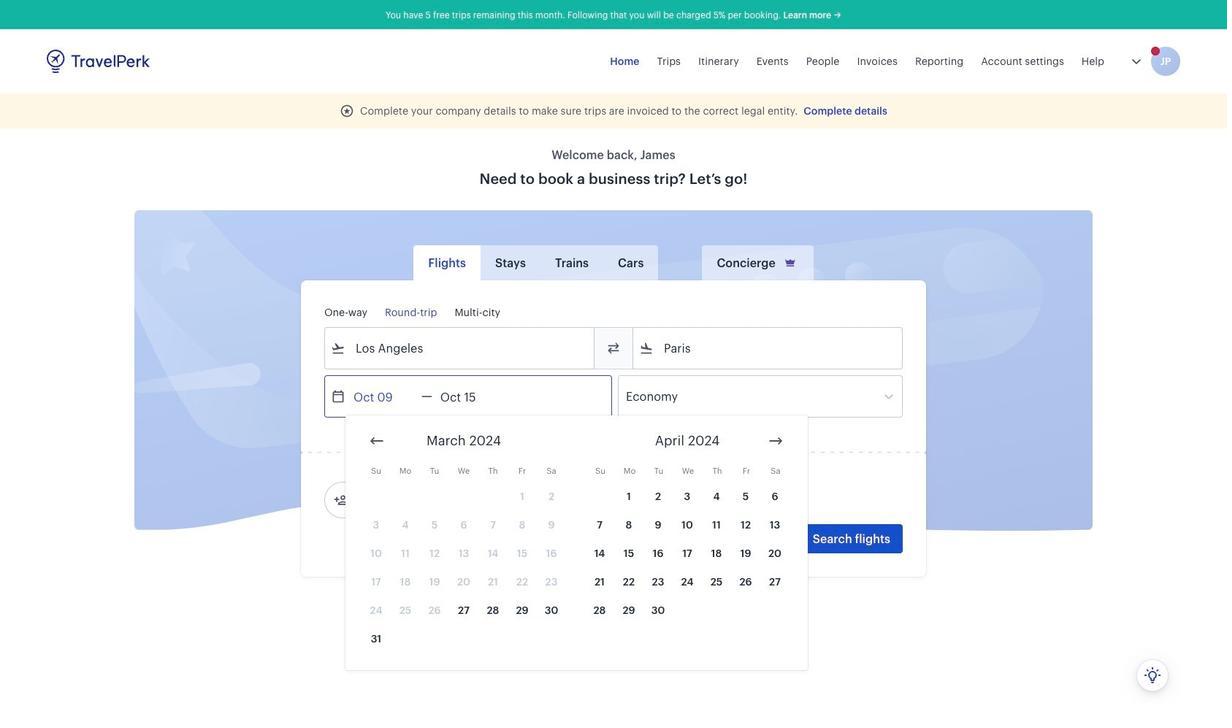 Task type: describe. For each thing, give the bounding box(es) containing it.
To search field
[[654, 337, 884, 360]]

Depart text field
[[346, 376, 422, 417]]



Task type: locate. For each thing, give the bounding box(es) containing it.
calendar application
[[346, 416, 1228, 671]]

Return text field
[[432, 376, 509, 417]]

move backward to switch to the previous month. image
[[368, 433, 386, 450]]

Add first traveler search field
[[349, 489, 501, 512]]

move forward to switch to the next month. image
[[767, 433, 785, 450]]

From search field
[[346, 337, 575, 360]]



